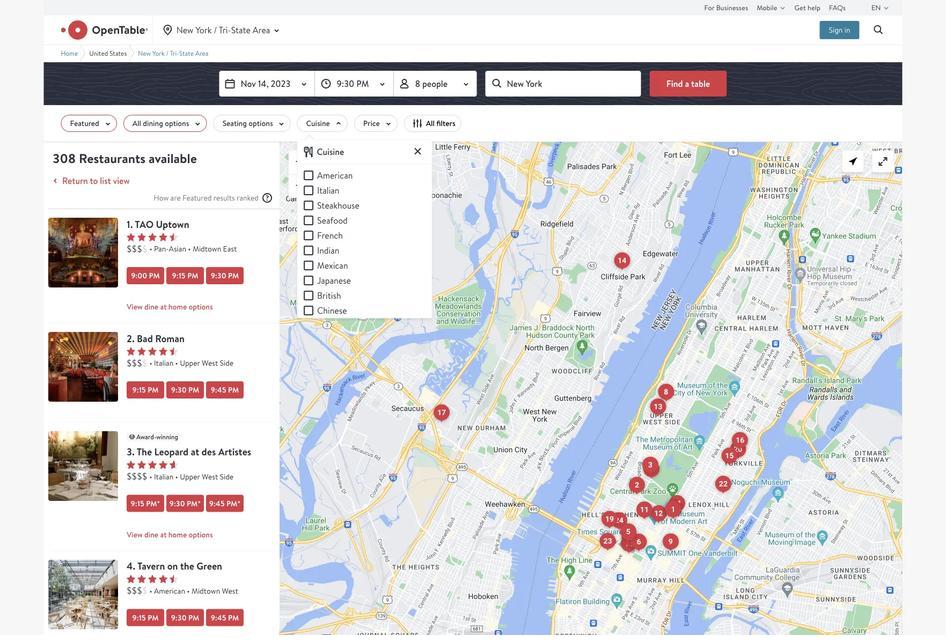 Task type: describe. For each thing, give the bounding box(es) containing it.
roman
[[155, 332, 184, 346]]

uptown
[[156, 218, 189, 231]]

1 vertical spatial 9:45
[[209, 499, 225, 509]]

$ for bad
[[142, 358, 147, 369]]

0 vertical spatial at
[[160, 302, 166, 312]]

/ inside dropdown button
[[214, 24, 217, 36]]

• down 2. bad roman
[[149, 358, 152, 368]]

$$$$ • italian • upper west side
[[126, 471, 233, 483]]

1 vertical spatial /
[[166, 49, 169, 58]]

9:15 down $$$$
[[131, 499, 144, 509]]

1.
[[126, 218, 133, 231]]

9:45 for 2. bad roman
[[211, 385, 226, 396]]

1 button
[[666, 502, 682, 519]]

$ for tao
[[142, 243, 147, 255]]

featured button
[[61, 115, 117, 132]]

• down the 4.6 stars image
[[149, 586, 152, 596]]

american inside $$$ $ • american • midtown west
[[154, 586, 185, 596]]

$$$$
[[126, 471, 147, 483]]

for businesses button
[[705, 0, 749, 15]]

2 view from the top
[[126, 530, 142, 540]]

• right asian
[[188, 244, 191, 254]]

new york / tri-state area button
[[161, 16, 283, 45]]

2023
[[271, 78, 291, 89]]

0 horizontal spatial tri-
[[170, 49, 179, 58]]

for
[[705, 3, 715, 12]]

4.
[[126, 560, 135, 573]]

find a table
[[667, 78, 711, 89]]

4.7 stars image
[[126, 461, 178, 470]]

move
[[379, 156, 400, 167]]

22
[[720, 480, 728, 489]]

7 button
[[666, 501, 682, 518]]

find
[[667, 78, 683, 89]]

3 4
[[649, 461, 654, 474]]

9:15 pm for 2. bad roman
[[132, 385, 158, 396]]

italian inside $$$$ • italian • upper west side
[[154, 472, 173, 482]]

the
[[137, 446, 152, 459]]

a
[[686, 78, 690, 89]]

4. tavern on the green
[[126, 560, 222, 573]]

9:30 pm for the topmost 9:30 pm link
[[211, 271, 239, 281]]

bad
[[137, 332, 153, 346]]

french
[[317, 230, 343, 241]]

10
[[626, 534, 634, 543]]

dine for 1st view dine at home options button from the bottom
[[144, 530, 158, 540]]

side inside the $$$ $ • italian • upper west side
[[220, 358, 233, 368]]

all filters
[[426, 118, 456, 129]]

filters
[[437, 118, 456, 129]]

9:15 for 9:15 pm link corresponding to 2. bad roman
[[132, 385, 146, 396]]

12 button
[[651, 506, 667, 523]]

home
[[61, 49, 78, 58]]

1 horizontal spatial american
[[317, 170, 353, 181]]

1 vertical spatial cuisine
[[317, 146, 344, 158]]

leopard
[[154, 446, 188, 459]]

8 9
[[664, 388, 673, 547]]

en button
[[872, 0, 893, 15]]

$$$ for 4.
[[126, 586, 142, 597]]

9:30 pm up price
[[337, 78, 369, 89]]

search as i move
[[338, 156, 400, 167]]

a photo of the leopard at des artistes restaurant image
[[48, 432, 118, 502]]

dine for first view dine at home options button
[[144, 302, 158, 312]]

all for all dining options
[[133, 118, 141, 129]]

side inside $$$$ • italian • upper west side
[[220, 472, 233, 482]]

all dining options button
[[123, 115, 207, 132]]

italian inside the $$$ $ • italian • upper west side
[[154, 358, 173, 368]]

a photo of tavern on the green restaurant image
[[48, 560, 118, 630]]

steakhouse
[[317, 200, 360, 211]]

area inside dropdown button
[[253, 24, 270, 36]]

6 button
[[631, 535, 647, 551]]

people
[[423, 78, 448, 89]]

west inside $$$$ • italian • upper west side
[[202, 472, 218, 482]]

0 vertical spatial 9:15 pm
[[172, 271, 198, 281]]

0 vertical spatial italian
[[317, 185, 339, 196]]

$ for tavern
[[142, 586, 147, 597]]

17
[[438, 409, 446, 418]]

en
[[872, 3, 882, 12]]

$$$ $ • pan-asian • midtown east
[[126, 243, 237, 255]]

5 6
[[627, 528, 642, 547]]

des
[[201, 446, 216, 459]]

0 horizontal spatial area
[[195, 49, 209, 58]]

23
[[604, 537, 613, 546]]

1 view dine at home options button from the top
[[126, 300, 280, 315]]

return to list view
[[62, 175, 129, 187]]

11 12
[[641, 506, 663, 519]]

5
[[627, 528, 631, 537]]

opentable logo image
[[61, 20, 148, 40]]

9:15 pm link for 2. bad roman
[[126, 382, 164, 399]]

cuisine inside dropdown button
[[306, 118, 330, 129]]

location detection icon image
[[847, 155, 860, 168]]

9:15 pm for 4. tavern on the green
[[132, 613, 158, 623]]

9:45 pm for 2. bad roman
[[211, 385, 239, 396]]

16
[[736, 436, 745, 445]]

1. tao uptown
[[126, 218, 189, 231]]

9:30 pm *
[[169, 499, 201, 509]]

seating
[[223, 118, 247, 129]]

return
[[62, 175, 88, 187]]

9:15 pm *
[[131, 499, 160, 509]]

all for all filters
[[426, 118, 435, 129]]

1 vertical spatial state
[[179, 49, 194, 58]]

9:30 pm for 9:30 pm link for roman
[[171, 385, 199, 396]]

• down roman
[[175, 358, 178, 368]]

9:45 pm *
[[209, 499, 240, 509]]

seafood
[[317, 215, 348, 226]]

states
[[110, 49, 127, 58]]

west for 2. bad roman
[[202, 358, 218, 368]]

* for 9:15 pm *
[[157, 499, 160, 509]]

10 button
[[622, 531, 638, 547]]

indian
[[317, 245, 339, 256]]

2 home from the top
[[168, 530, 187, 540]]

* for 9:45 pm *
[[237, 499, 240, 509]]

mexican
[[317, 260, 348, 271]]

view
[[113, 175, 129, 187]]

4
[[650, 466, 654, 474]]

artistes
[[218, 446, 251, 459]]

$$$ for 2.
[[126, 358, 142, 369]]

23 24
[[604, 517, 624, 546]]

Please input a Location, Restaurant or Cuisine field
[[486, 71, 642, 97]]

21 button
[[670, 496, 686, 513]]

8 for 8 people
[[415, 78, 421, 89]]

13 button
[[651, 399, 667, 416]]

upper inside $$$$ • italian • upper west side
[[180, 472, 200, 482]]

9:45 for 4. tavern on the green
[[211, 613, 226, 623]]

new york / tri-state area link
[[138, 49, 209, 58]]

• down leopard
[[175, 472, 178, 482]]

help
[[808, 3, 821, 12]]

find a table button
[[650, 71, 727, 97]]

all filters button
[[404, 115, 462, 132]]

tri- inside dropdown button
[[219, 24, 231, 36]]

2 view dine at home options button from the top
[[126, 528, 280, 543]]

9:45 pm for 4. tavern on the green
[[211, 613, 239, 623]]

9:30 for on 9:30 pm link
[[171, 613, 186, 623]]

york inside dropdown button
[[196, 24, 212, 36]]

3 button
[[643, 458, 659, 474]]

9:30 for the topmost 9:30 pm link
[[211, 271, 226, 281]]

nov 14, 2023
[[241, 78, 291, 89]]

a photo of tao uptown restaurant image
[[48, 218, 118, 288]]

as
[[365, 156, 373, 167]]

midtown inside $$$ $ • american • midtown west
[[191, 586, 220, 596]]



Task type: locate. For each thing, give the bounding box(es) containing it.
9:30 up "cuisine" dropdown button
[[337, 78, 355, 89]]

featured inside featured dropdown button
[[70, 118, 99, 129]]

0 horizontal spatial 8
[[415, 78, 421, 89]]

3 * from the left
[[237, 499, 240, 509]]

seating options
[[223, 118, 273, 129]]

9:30 for 9:30 pm link for roman
[[171, 385, 186, 396]]

new
[[177, 24, 194, 36], [138, 49, 151, 58]]

1 horizontal spatial *
[[197, 499, 201, 509]]

1 vertical spatial 9:45 pm link
[[206, 610, 244, 627]]

0 horizontal spatial all
[[133, 118, 141, 129]]

york
[[196, 24, 212, 36], [152, 49, 165, 58]]

18
[[625, 540, 634, 549]]

None field
[[486, 71, 642, 97]]

9:30 pm link for roman
[[166, 382, 204, 399]]

4.5 stars image for tao
[[126, 233, 178, 242]]

side
[[220, 358, 233, 368], [220, 472, 233, 482]]

0 horizontal spatial /
[[166, 49, 169, 58]]

0 vertical spatial 9:30 pm link
[[206, 267, 244, 285]]

nov 14, 2023 button
[[219, 71, 315, 97]]

at left des
[[191, 446, 199, 459]]

all left filters
[[426, 118, 435, 129]]

1 vertical spatial view dine at home options
[[126, 530, 213, 540]]

0 vertical spatial /
[[214, 24, 217, 36]]

* for 9:30 pm *
[[197, 499, 201, 509]]

italian up steakhouse
[[317, 185, 339, 196]]

0 vertical spatial state
[[231, 24, 251, 36]]

1 horizontal spatial /
[[214, 24, 217, 36]]

11 button
[[637, 502, 653, 519]]

2
[[635, 481, 640, 490]]

4.5 stars image
[[126, 233, 178, 242], [126, 347, 178, 356]]

0 horizontal spatial new
[[138, 49, 151, 58]]

mobile button
[[757, 0, 790, 15]]

upper inside the $$$ $ • italian • upper west side
[[180, 358, 200, 368]]

nov
[[241, 78, 256, 89]]

new right states
[[138, 49, 151, 58]]

4.5 stars image for bad
[[126, 347, 178, 356]]

2 vertical spatial italian
[[154, 472, 173, 482]]

4.5 stars image down 2. bad roman
[[126, 347, 178, 356]]

0 vertical spatial view dine at home options
[[126, 302, 213, 312]]

italian
[[317, 185, 339, 196], [154, 358, 173, 368], [154, 472, 173, 482]]

for businesses
[[705, 3, 749, 12]]

american down the 4.6 stars image
[[154, 586, 185, 596]]

0 vertical spatial 9:45 pm link
[[206, 382, 244, 399]]

20 button
[[731, 442, 747, 458]]

0 vertical spatial upper
[[180, 358, 200, 368]]

1 horizontal spatial new
[[177, 24, 194, 36]]

16 button
[[733, 433, 749, 449]]

1 horizontal spatial york
[[196, 24, 212, 36]]

0 vertical spatial 8
[[415, 78, 421, 89]]

2 9:45 pm link from the top
[[206, 610, 244, 627]]

308
[[52, 150, 76, 167]]

2 0 from the left
[[286, 142, 291, 153]]

5 button
[[621, 524, 637, 541]]

1 horizontal spatial state
[[231, 24, 251, 36]]

1 vertical spatial home
[[168, 530, 187, 540]]

1 vertical spatial dine
[[144, 530, 158, 540]]

1 horizontal spatial area
[[253, 24, 270, 36]]

1 * from the left
[[157, 499, 160, 509]]

1 vertical spatial 9:45 pm
[[211, 613, 239, 623]]

1 vertical spatial york
[[152, 49, 165, 58]]

1 vertical spatial american
[[154, 586, 185, 596]]

1 home from the top
[[168, 302, 187, 312]]

1 all from the left
[[133, 118, 141, 129]]

all inside dropdown button
[[133, 118, 141, 129]]

•
[[149, 244, 152, 254], [188, 244, 191, 254], [149, 358, 152, 368], [175, 358, 178, 368], [149, 472, 152, 482], [175, 472, 178, 482], [149, 586, 152, 596], [187, 586, 190, 596]]

york right states
[[152, 49, 165, 58]]

2 vertical spatial 9:45
[[211, 613, 226, 623]]

new york / tri-state area inside dropdown button
[[177, 24, 270, 36]]

2 vertical spatial west
[[222, 586, 238, 596]]

12
[[655, 510, 663, 519]]

2 9:45 pm from the top
[[211, 613, 239, 623]]

0 vertical spatial home
[[168, 302, 187, 312]]

0 horizontal spatial featured
[[70, 118, 99, 129]]

1 vertical spatial midtown
[[191, 586, 220, 596]]

24 button
[[612, 513, 628, 530]]

0 vertical spatial view dine at home options button
[[126, 300, 280, 315]]

home up 4. tavern on the green
[[168, 530, 187, 540]]

9:15 pm down the $$$ $ • italian • upper west side
[[132, 385, 158, 396]]

4.5 stars image down 1. tao uptown
[[126, 233, 178, 242]]

cuisine down "cuisine" dropdown button
[[317, 146, 344, 158]]

$$$ down the 4.6 stars image
[[126, 586, 142, 597]]

11
[[641, 506, 649, 515]]

/
[[214, 24, 217, 36], [166, 49, 169, 58]]

9:45 pm down $$$ $ • american • midtown west
[[211, 613, 239, 623]]

new up new york / tri-state area link
[[177, 24, 194, 36]]

1 upper from the top
[[180, 358, 200, 368]]

* down artistes
[[237, 499, 240, 509]]

1 vertical spatial $$$
[[126, 358, 142, 369]]

9:30 pm for on 9:30 pm link
[[171, 613, 199, 623]]

9:15 for the topmost 9:15 pm link
[[172, 271, 185, 281]]

how are featured results ranked
[[154, 193, 259, 203]]

home link
[[61, 49, 78, 58]]

1 9:45 pm link from the top
[[206, 382, 244, 399]]

view dine at home options button up green
[[126, 528, 280, 543]]

2 horizontal spatial *
[[237, 499, 240, 509]]

0 vertical spatial york
[[196, 24, 212, 36]]

all inside button
[[426, 118, 435, 129]]

9:30 pm link for on
[[166, 610, 204, 627]]

0 horizontal spatial american
[[154, 586, 185, 596]]

0 vertical spatial new
[[177, 24, 194, 36]]

9:15 down asian
[[172, 271, 185, 281]]

west inside the $$$ $ • italian • upper west side
[[202, 358, 218, 368]]

9:45 down the $$$ $ • italian • upper west side
[[211, 385, 226, 396]]

west inside $$$ $ • american • midtown west
[[222, 586, 238, 596]]

1 vertical spatial at
[[191, 446, 199, 459]]

york up new york / tri-state area link
[[196, 24, 212, 36]]

map region
[[160, 34, 947, 636]]

8 button
[[659, 384, 675, 401]]

state
[[231, 24, 251, 36], [179, 49, 194, 58]]

italian down roman
[[154, 358, 173, 368]]

search
[[338, 156, 363, 167]]

businesses
[[717, 3, 749, 12]]

1 horizontal spatial all
[[426, 118, 435, 129]]

state inside dropdown button
[[231, 24, 251, 36]]

united
[[89, 49, 108, 58]]

midtown inside $$$ $ • pan-asian • midtown east
[[192, 244, 221, 254]]

3 $ from the top
[[142, 586, 147, 597]]

1 view dine at home options from the top
[[126, 302, 213, 312]]

at up 4. tavern on the green
[[160, 530, 166, 540]]

1 vertical spatial tri-
[[170, 49, 179, 58]]

2 $ from the top
[[142, 358, 147, 369]]

american down search
[[317, 170, 353, 181]]

1 vertical spatial 8
[[664, 388, 669, 397]]

0 horizontal spatial state
[[179, 49, 194, 58]]

17 button
[[434, 405, 450, 422]]

9:30
[[337, 78, 355, 89], [211, 271, 226, 281], [171, 385, 186, 396], [169, 499, 185, 509], [171, 613, 186, 623]]

9:45 down $$$ $ • american • midtown west
[[211, 613, 226, 623]]

available
[[148, 150, 197, 167]]

1 horizontal spatial tri-
[[219, 24, 231, 36]]

2 all from the left
[[426, 118, 435, 129]]

0 vertical spatial $
[[142, 243, 147, 255]]

8 up 13 button
[[664, 388, 669, 397]]

308 restaurants available
[[52, 150, 197, 167]]

pan-
[[154, 244, 169, 254]]

3 $$$ from the top
[[126, 586, 142, 597]]

2 vertical spatial $$$
[[126, 586, 142, 597]]

1 side from the top
[[220, 358, 233, 368]]

0 vertical spatial midtown
[[192, 244, 221, 254]]

2 * from the left
[[197, 499, 201, 509]]

9:30 pm down the east
[[211, 271, 239, 281]]

$ down bad
[[142, 358, 147, 369]]

9:15 pm link down the $$$ $ • italian • upper west side
[[126, 382, 164, 399]]

9:30 down the $$$ $ • italian • upper west side
[[171, 385, 186, 396]]

$$$ down 2.
[[126, 358, 142, 369]]

2 vertical spatial 9:15 pm link
[[126, 610, 164, 627]]

9:45 pm link down $$$ $ • american • midtown west
[[206, 610, 244, 627]]

9:15 down the 4.6 stars image
[[132, 613, 146, 623]]

a photo of bad roman restaurant image
[[48, 332, 118, 402]]

upper down roman
[[180, 358, 200, 368]]

0 vertical spatial area
[[253, 24, 270, 36]]

2 $$$ from the top
[[126, 358, 142, 369]]

return to list view button
[[49, 175, 129, 187]]

home up roman
[[168, 302, 187, 312]]

2 side from the top
[[220, 472, 233, 482]]

2 vertical spatial 9:30 pm link
[[166, 610, 204, 627]]

9:15 for 9:15 pm link corresponding to 4. tavern on the green
[[132, 613, 146, 623]]

8 people
[[415, 78, 448, 89]]

9:30 pm down the $$$ $ • italian • upper west side
[[171, 385, 199, 396]]

9:15 pm down $$$ $ • pan-asian • midtown east
[[172, 271, 198, 281]]

faqs button
[[830, 0, 846, 15]]

9:45 pm link
[[206, 382, 244, 399], [206, 610, 244, 627]]

0 vertical spatial new york / tri-state area
[[177, 24, 270, 36]]

british
[[317, 290, 341, 301]]

sign in button
[[820, 21, 860, 39]]

9:30 down $$$ $ • american • midtown west
[[171, 613, 186, 623]]

0 vertical spatial tri-
[[219, 24, 231, 36]]

0 vertical spatial 9:45
[[211, 385, 226, 396]]

featured right are
[[182, 193, 212, 203]]

1 vertical spatial new york / tri-state area
[[138, 49, 209, 58]]

2 view dine at home options from the top
[[126, 530, 213, 540]]

0 vertical spatial dine
[[144, 302, 158, 312]]

united states
[[89, 49, 127, 58]]

1 9:45 pm from the top
[[211, 385, 239, 396]]

$ left pan-
[[142, 243, 147, 255]]

9:15 up award-
[[132, 385, 146, 396]]

9:45 pm link for 4. tavern on the green
[[206, 610, 244, 627]]

dine down 9:00 pm link
[[144, 302, 158, 312]]

west for 4. tavern on the green
[[222, 586, 238, 596]]

cuisine
[[306, 118, 330, 129], [317, 146, 344, 158]]

1 horizontal spatial featured
[[182, 193, 212, 203]]

at up roman
[[160, 302, 166, 312]]

pm
[[357, 78, 369, 89], [149, 271, 160, 281], [187, 271, 198, 281], [228, 271, 239, 281], [148, 385, 158, 396], [188, 385, 199, 396], [228, 385, 239, 396], [146, 499, 157, 509], [187, 499, 197, 509], [226, 499, 237, 509], [148, 613, 158, 623], [188, 613, 199, 623], [228, 613, 239, 623]]

9:15 pm link for 4. tavern on the green
[[126, 610, 164, 627]]

1 vertical spatial 4.5 stars image
[[126, 347, 178, 356]]

9:30 down the east
[[211, 271, 226, 281]]

0 vertical spatial featured
[[70, 118, 99, 129]]

upper down 3. the leopard at des artistes
[[180, 472, 200, 482]]

9:30 down $$$$ • italian • upper west side
[[169, 499, 185, 509]]

1 horizontal spatial 8
[[664, 388, 669, 397]]

cuisine button
[[297, 115, 348, 132]]

tavern
[[137, 560, 165, 573]]

19
[[606, 515, 614, 524]]

0 vertical spatial cuisine
[[306, 118, 330, 129]]

0 vertical spatial 9:15 pm link
[[166, 267, 204, 285]]

9:15 pm down the 4.6 stars image
[[132, 613, 158, 623]]

9:30 pm link down the $$$ $ • italian • upper west side
[[166, 382, 204, 399]]

9:15 pm link down $$$ $ • pan-asian • midtown east
[[166, 267, 204, 285]]

8 left people
[[415, 78, 421, 89]]

1 vertical spatial italian
[[154, 358, 173, 368]]

view dine at home options up roman
[[126, 302, 213, 312]]

2 upper from the top
[[180, 472, 200, 482]]

0 vertical spatial west
[[202, 358, 218, 368]]

$$$ for 1.
[[126, 243, 142, 255]]

2 vertical spatial $
[[142, 586, 147, 597]]

4.6 stars image
[[126, 575, 178, 584]]

get help
[[795, 3, 821, 12]]

2 4.5 stars image from the top
[[126, 347, 178, 356]]

8 inside 8 9
[[664, 388, 669, 397]]

9:30 pm down $$$ $ • american • midtown west
[[171, 613, 199, 623]]

dine up tavern
[[144, 530, 158, 540]]

results
[[213, 193, 235, 203]]

1 vertical spatial 9:30 pm link
[[166, 382, 204, 399]]

15
[[726, 452, 734, 461]]

award-winning
[[136, 433, 178, 442]]

new inside dropdown button
[[177, 24, 194, 36]]

9:45
[[211, 385, 226, 396], [209, 499, 225, 509], [211, 613, 226, 623]]

1 vertical spatial view dine at home options button
[[126, 528, 280, 543]]

1 0 from the left
[[280, 142, 286, 153]]

• down the
[[187, 586, 190, 596]]

view dine at home options button up roman
[[126, 300, 280, 315]]

9:45 pm down the $$$ $ • italian • upper west side
[[211, 385, 239, 396]]

0 0
[[280, 142, 291, 153]]

1 vertical spatial upper
[[180, 472, 200, 482]]

• down 4.7 stars image
[[149, 472, 152, 482]]

• left pan-
[[149, 244, 152, 254]]

1 vertical spatial side
[[220, 472, 233, 482]]

9:00 pm link
[[126, 267, 164, 285]]

the
[[180, 560, 194, 573]]

9:15
[[172, 271, 185, 281], [132, 385, 146, 396], [131, 499, 144, 509], [132, 613, 146, 623]]

midtown left the east
[[192, 244, 221, 254]]

1
[[672, 506, 676, 515]]

9:30 pm link down the east
[[206, 267, 244, 285]]

2 vertical spatial at
[[160, 530, 166, 540]]

18 button
[[621, 536, 637, 553]]

0 vertical spatial view
[[126, 302, 142, 312]]

9:30 pm link
[[206, 267, 244, 285], [166, 382, 204, 399], [166, 610, 204, 627]]

1 dine from the top
[[144, 302, 158, 312]]

all left "dining"
[[133, 118, 141, 129]]

view up the '4.'
[[126, 530, 142, 540]]

2 vertical spatial 9:15 pm
[[132, 613, 158, 623]]

1 vertical spatial area
[[195, 49, 209, 58]]

9:45 pm link for 2. bad roman
[[206, 382, 244, 399]]

14
[[618, 256, 627, 265]]

19 button
[[602, 512, 618, 528]]

cuisine left price
[[306, 118, 330, 129]]

9:15 pm link down the 4.6 stars image
[[126, 610, 164, 627]]

* left 9:45 pm *
[[197, 499, 201, 509]]

9 button
[[663, 534, 679, 551]]

2. bad roman
[[126, 332, 184, 346]]

9:45 right 9:30 pm *
[[209, 499, 225, 509]]

to
[[90, 175, 98, 187]]

0 vertical spatial 9:45 pm
[[211, 385, 239, 396]]

featured up 308
[[70, 118, 99, 129]]

* left 9:30 pm *
[[157, 499, 160, 509]]

midtown down green
[[191, 586, 220, 596]]

2.
[[126, 332, 134, 346]]

0 horizontal spatial *
[[157, 499, 160, 509]]

upper
[[180, 358, 200, 368], [180, 472, 200, 482]]

9
[[669, 538, 673, 547]]

1 $ from the top
[[142, 243, 147, 255]]

view dine at home options up on
[[126, 530, 213, 540]]

9:15 pm link
[[166, 267, 204, 285], [126, 382, 164, 399], [126, 610, 164, 627]]

1 vertical spatial view
[[126, 530, 142, 540]]

2 dine from the top
[[144, 530, 158, 540]]

9:45 pm link down the $$$ $ • italian • upper west side
[[206, 382, 244, 399]]

italian down 4.7 stars image
[[154, 472, 173, 482]]

1 vertical spatial featured
[[182, 193, 212, 203]]

1 vertical spatial 9:15 pm link
[[126, 382, 164, 399]]

0 vertical spatial side
[[220, 358, 233, 368]]

22 button
[[716, 477, 732, 493]]

1 4.5 stars image from the top
[[126, 233, 178, 242]]

20
[[734, 446, 743, 454]]

all dining options
[[133, 118, 189, 129]]

3
[[649, 461, 653, 470]]

0 horizontal spatial york
[[152, 49, 165, 58]]

7
[[672, 505, 677, 514]]

view down the 9:00 on the top of page
[[126, 302, 142, 312]]

ranked
[[237, 193, 259, 203]]

0 vertical spatial $$$
[[126, 243, 142, 255]]

3.
[[126, 446, 134, 459]]

$$$ down 1.
[[126, 243, 142, 255]]

1 vertical spatial 9:15 pm
[[132, 385, 158, 396]]

9:30 pm link down $$$ $ • american • midtown west
[[166, 610, 204, 627]]

1 view from the top
[[126, 302, 142, 312]]

1 vertical spatial new
[[138, 49, 151, 58]]

1 vertical spatial $
[[142, 358, 147, 369]]

price button
[[354, 115, 398, 132]]

1 $$$ from the top
[[126, 243, 142, 255]]

0 vertical spatial 4.5 stars image
[[126, 233, 178, 242]]

$ down the 4.6 stars image
[[142, 586, 147, 597]]

0 vertical spatial american
[[317, 170, 353, 181]]

1 vertical spatial west
[[202, 472, 218, 482]]

8 for 8 9
[[664, 388, 669, 397]]

search icon image
[[873, 24, 886, 37]]

24
[[615, 517, 624, 526]]



Task type: vqa. For each thing, say whether or not it's contained in the screenshot.
the top 9:30 PM LINK
yes



